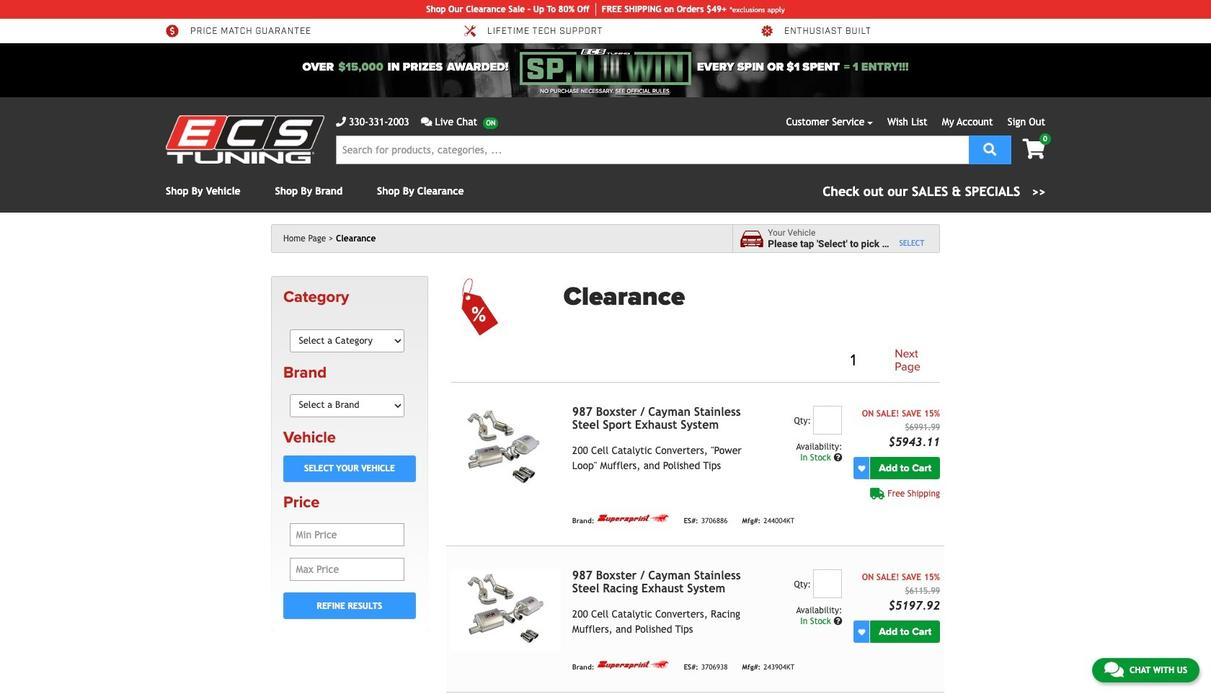 Task type: locate. For each thing, give the bounding box(es) containing it.
es#3706886 - 244004kt - 987 boxster / cayman stainless steel sport exhaust system - 200 cell catalytic converters, "power loop" mufflers, and polished tips - supersprint - porsche image
[[451, 406, 561, 488]]

1 supersprint - corporate logo image from the top
[[597, 514, 669, 524]]

comments image
[[1105, 661, 1124, 679]]

None number field
[[814, 406, 843, 435], [814, 570, 843, 599], [814, 406, 843, 435], [814, 570, 843, 599]]

1 vertical spatial supersprint - corporate logo image
[[597, 661, 669, 670]]

supersprint - corporate logo image for the es#3706886 - 244004kt - 987 boxster / cayman stainless steel sport exhaust system - 200 cell catalytic converters, "power loop" mufflers, and polished tips - supersprint - porsche image
[[597, 514, 669, 524]]

shopping cart image
[[1023, 139, 1046, 159]]

2 supersprint - corporate logo image from the top
[[597, 661, 669, 670]]

comments image
[[421, 117, 432, 127]]

Max Price number field
[[290, 558, 405, 581]]

0 vertical spatial supersprint - corporate logo image
[[597, 514, 669, 524]]

phone image
[[336, 117, 346, 127]]

question circle image
[[834, 454, 843, 462]]

add to wish list image
[[858, 465, 866, 472]]

es#3706938 - 243904kt - 987 boxster / cayman stainless steel racing exhaust system - 200 cell catalytic converters, racing mufflers, and polished tips - supersprint - porsche image
[[451, 570, 561, 652]]

supersprint - corporate logo image for es#3706938 - 243904kt - 987 boxster / cayman stainless steel racing exhaust system - 200 cell catalytic converters, racing mufflers, and polished tips - supersprint - porsche image
[[597, 661, 669, 670]]

paginated product list navigation navigation
[[564, 345, 940, 377]]

Min Price number field
[[290, 524, 405, 547]]

ecs tuning 'spin to win' contest logo image
[[520, 49, 692, 85]]

supersprint - corporate logo image
[[597, 514, 669, 524], [597, 661, 669, 670]]



Task type: vqa. For each thing, say whether or not it's contained in the screenshot.
topmost question sign icon
no



Task type: describe. For each thing, give the bounding box(es) containing it.
search image
[[984, 142, 997, 155]]

Search text field
[[336, 136, 969, 164]]

add to wish list image
[[858, 629, 866, 636]]

question circle image
[[834, 617, 843, 626]]

ecs tuning image
[[166, 115, 325, 164]]



